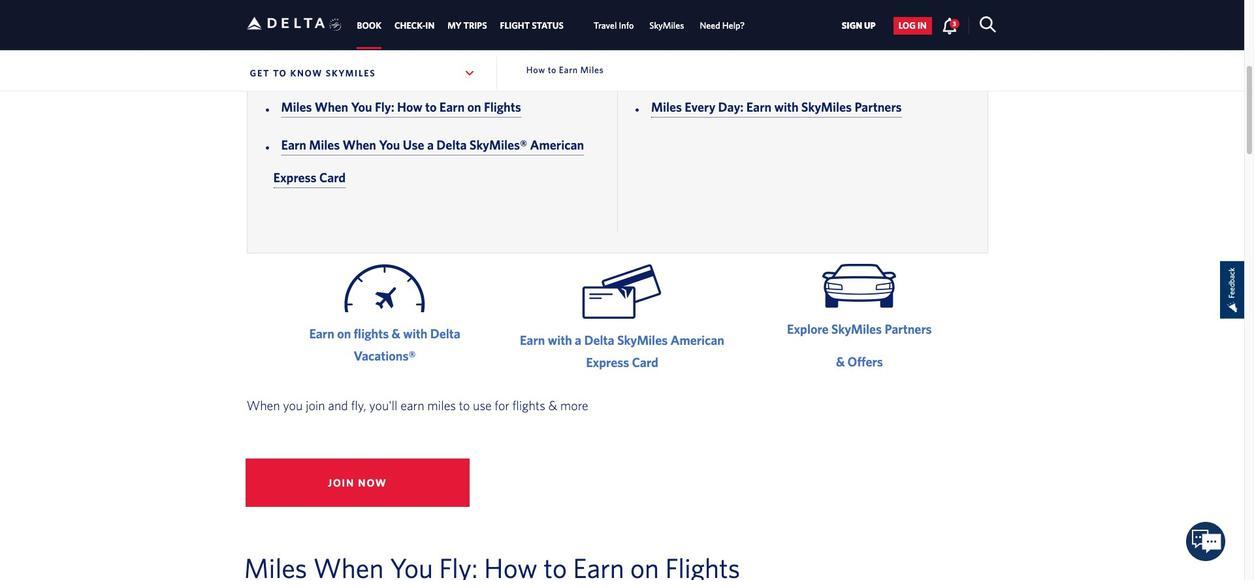 Task type: locate. For each thing, give the bounding box(es) containing it.
card
[[319, 170, 346, 185], [632, 355, 658, 370]]

flight status link
[[500, 14, 564, 37]]

0 vertical spatial american
[[530, 137, 584, 152]]

flight
[[500, 20, 530, 31]]

when
[[315, 100, 348, 115], [343, 137, 376, 152], [247, 398, 280, 413]]

turn
[[397, 45, 423, 64]]

0 horizontal spatial flights
[[354, 326, 389, 341]]

1 vertical spatial get
[[250, 68, 270, 78]]

1 horizontal spatial miles
[[630, 27, 664, 45]]

skymiles®
[[470, 137, 527, 152]]

for
[[770, 27, 788, 45], [495, 398, 510, 413]]

0 horizontal spatial a
[[427, 137, 434, 152]]

1 vertical spatial for
[[495, 398, 510, 413]]

0 horizontal spatial american
[[530, 137, 584, 152]]

need help?
[[700, 20, 745, 31]]

0 vertical spatial a
[[427, 137, 434, 152]]

how
[[526, 65, 546, 75], [397, 100, 423, 115]]

0 horizontal spatial with
[[403, 326, 428, 341]]

with inside earn with a delta skymiles american express card
[[548, 333, 572, 348]]

with inside earn on flights & with delta vacations®
[[403, 326, 428, 341]]

when inside earn miles when you use a delta skymiles® american express card
[[343, 137, 376, 152]]

to down the next
[[548, 65, 557, 75]]

1 horizontal spatial card
[[632, 355, 658, 370]]

0 vertical spatial get
[[603, 27, 626, 45]]

1 horizontal spatial more
[[560, 398, 588, 413]]

do left the every
[[912, 27, 929, 45]]

1 horizontal spatial american
[[671, 333, 725, 348]]

you
[[348, 27, 372, 45], [707, 27, 730, 45], [835, 27, 858, 45], [283, 398, 303, 413]]

to left use
[[459, 398, 470, 413]]

1 horizontal spatial with
[[548, 333, 572, 348]]

get to know skymiles button
[[247, 57, 479, 90]]

1 do from the left
[[375, 27, 392, 45]]

1 vertical spatial express
[[586, 355, 629, 370]]

earn on flights & with delta vacations® link
[[309, 326, 461, 364]]

partners
[[855, 100, 902, 115], [885, 322, 932, 337]]

or right fly at the top of the page
[[753, 27, 766, 45]]

do left check-
[[375, 27, 392, 45]]

go
[[535, 27, 551, 45]]

1 vertical spatial card
[[632, 355, 658, 370]]

to right the "fly:"
[[425, 100, 437, 115]]

on down earn on flights and travel image
[[337, 326, 351, 341]]

next
[[525, 45, 553, 64]]

for right use
[[495, 398, 510, 413]]

express inside earn miles when you use a delta skymiles® american express card
[[273, 170, 317, 185]]

0 vertical spatial on
[[468, 100, 481, 115]]

flights
[[354, 326, 389, 341], [513, 398, 546, 413]]

1 horizontal spatial how
[[526, 65, 546, 75]]

when you join and fly, you'll earn miles to use for flights & more
[[247, 398, 588, 413]]

explore skymiles partners link
[[787, 322, 932, 337]]

get to know skymiles
[[250, 68, 376, 78]]

or right trip
[[582, 45, 596, 64]]

with skymiles, you do more than travel. you go places. get miles when you fly or for things you already do every day at home. and then turn them into your next trip or reward.
[[247, 27, 967, 64]]

0 horizontal spatial on
[[337, 326, 351, 341]]

you left go
[[507, 27, 532, 45]]

trip
[[557, 45, 579, 64]]

0 vertical spatial &
[[392, 326, 401, 341]]

reward.
[[599, 45, 647, 64]]

travel info
[[594, 20, 634, 31]]

get
[[603, 27, 626, 45], [250, 68, 270, 78]]

1 vertical spatial miles
[[427, 398, 456, 413]]

how inside 'link'
[[397, 100, 423, 115]]

1 vertical spatial how
[[397, 100, 423, 115]]

you left the use
[[379, 137, 400, 152]]

when down the "fly:"
[[343, 137, 376, 152]]

1 vertical spatial &
[[836, 354, 845, 369]]

when down get to know skymiles
[[315, 100, 348, 115]]

2 vertical spatial you
[[379, 137, 400, 152]]

0 horizontal spatial for
[[495, 398, 510, 413]]

log in button
[[894, 17, 932, 35]]

flights up vacations® at the left
[[354, 326, 389, 341]]

skymiles
[[650, 20, 684, 31], [326, 68, 376, 78], [802, 100, 852, 115], [832, 322, 882, 337], [617, 333, 668, 348]]

earn miles when you use a delta skymiles® american express card
[[273, 137, 584, 185]]

american
[[530, 137, 584, 152], [671, 333, 725, 348]]

0 horizontal spatial or
[[582, 45, 596, 64]]

& offers link
[[836, 354, 883, 369]]

on left flights
[[468, 100, 481, 115]]

2 horizontal spatial you
[[507, 27, 532, 45]]

1 horizontal spatial on
[[468, 100, 481, 115]]

skymiles inside earn with a delta skymiles american express card
[[617, 333, 668, 348]]

earn
[[401, 398, 424, 413]]

to down at
[[273, 68, 287, 78]]

explore skymiles partners
[[787, 322, 932, 337]]

flights right use
[[513, 398, 546, 413]]

0 vertical spatial flights
[[354, 326, 389, 341]]

0 vertical spatial express
[[273, 170, 317, 185]]

to inside 'link'
[[425, 100, 437, 115]]

with
[[774, 100, 799, 115], [403, 326, 428, 341], [548, 333, 572, 348]]

in
[[426, 20, 435, 31]]

fly,
[[351, 398, 366, 413]]

0 vertical spatial how
[[526, 65, 546, 75]]

miles
[[581, 65, 604, 75], [281, 100, 312, 115], [651, 100, 682, 115], [309, 137, 340, 152]]

more
[[395, 27, 429, 45], [560, 398, 588, 413]]

1 horizontal spatial get
[[603, 27, 626, 45]]

0 vertical spatial more
[[395, 27, 429, 45]]

0 horizontal spatial get
[[250, 68, 270, 78]]

2 vertical spatial &
[[549, 398, 557, 413]]

0 horizontal spatial more
[[395, 27, 429, 45]]

you left the "fly:"
[[351, 100, 372, 115]]

1 horizontal spatial flights
[[513, 398, 546, 413]]

you
[[507, 27, 532, 45], [351, 100, 372, 115], [379, 137, 400, 152]]

1 vertical spatial partners
[[885, 322, 932, 337]]

on inside 'link'
[[468, 100, 481, 115]]

and
[[328, 398, 348, 413]]

0 horizontal spatial how
[[397, 100, 423, 115]]

0 vertical spatial card
[[319, 170, 346, 185]]

0 horizontal spatial &
[[392, 326, 401, 341]]

miles inside earn miles when you use a delta skymiles® american express card
[[309, 137, 340, 152]]

day:
[[718, 100, 744, 115]]

1 horizontal spatial you
[[379, 137, 400, 152]]

or
[[753, 27, 766, 45], [582, 45, 596, 64]]

2 horizontal spatial with
[[774, 100, 799, 115]]

miles
[[630, 27, 664, 45], [427, 398, 456, 413]]

earn
[[559, 65, 578, 75], [440, 100, 465, 115], [747, 100, 772, 115], [281, 137, 306, 152], [309, 326, 334, 341], [520, 333, 545, 348]]

american inside earn miles when you use a delta skymiles® american express card
[[530, 137, 584, 152]]

0 vertical spatial miles
[[630, 27, 664, 45]]

1 vertical spatial you
[[351, 100, 372, 115]]

a
[[427, 137, 434, 152], [575, 333, 582, 348]]

0 horizontal spatial do
[[375, 27, 392, 45]]

skymiles inside dropdown button
[[326, 68, 376, 78]]

vacations®
[[354, 348, 416, 364]]

your
[[493, 45, 522, 64]]

do
[[375, 27, 392, 45], [912, 27, 929, 45]]

0 horizontal spatial card
[[319, 170, 346, 185]]

you inside earn miles when you use a delta skymiles® american express card
[[379, 137, 400, 152]]

how right the "fly:"
[[397, 100, 423, 115]]

1 vertical spatial when
[[343, 137, 376, 152]]

0 horizontal spatial express
[[273, 170, 317, 185]]

0 vertical spatial when
[[315, 100, 348, 115]]

you left up
[[835, 27, 858, 45]]

travel
[[594, 20, 617, 31]]

log
[[899, 21, 916, 31]]

1 horizontal spatial a
[[575, 333, 582, 348]]

miles every day: earn with skymiles partners link
[[651, 100, 902, 118]]

with for earn
[[774, 100, 799, 115]]

every
[[685, 100, 716, 115]]

join now link
[[245, 459, 470, 507]]

1 vertical spatial on
[[337, 326, 351, 341]]

delta inside earn with a delta skymiles american express card
[[584, 333, 615, 348]]

& inside earn on flights & with delta vacations®
[[392, 326, 401, 341]]

at
[[273, 45, 286, 64]]

travel.
[[465, 27, 504, 45]]

when left 'join'
[[247, 398, 280, 413]]

delta
[[437, 137, 467, 152], [430, 326, 461, 341], [584, 333, 615, 348]]

tab list
[[351, 0, 753, 49]]

book link
[[357, 14, 382, 37]]

every
[[932, 27, 967, 45]]

0 vertical spatial partners
[[855, 100, 902, 115]]

1 horizontal spatial do
[[912, 27, 929, 45]]

earn on flights and travel image
[[344, 264, 425, 313]]

home.
[[290, 45, 330, 64]]

you left fly at the top of the page
[[707, 27, 730, 45]]

a inside earn miles when you use a delta skymiles® american express card
[[427, 137, 434, 152]]

1 horizontal spatial express
[[586, 355, 629, 370]]

on
[[468, 100, 481, 115], [337, 326, 351, 341]]

earm with a delta skymiles credit card image
[[582, 264, 662, 319]]

for left things
[[770, 27, 788, 45]]

1 vertical spatial american
[[671, 333, 725, 348]]

0 vertical spatial you
[[507, 27, 532, 45]]

how down the next
[[526, 65, 546, 75]]

fly:
[[375, 100, 394, 115]]

1 horizontal spatial for
[[770, 27, 788, 45]]

1 vertical spatial a
[[575, 333, 582, 348]]

&
[[392, 326, 401, 341], [836, 354, 845, 369], [549, 398, 557, 413]]

0 vertical spatial for
[[770, 27, 788, 45]]

1 horizontal spatial or
[[753, 27, 766, 45]]

0 horizontal spatial you
[[351, 100, 372, 115]]



Task type: describe. For each thing, give the bounding box(es) containing it.
you'll
[[369, 398, 398, 413]]

get inside with skymiles, you do more than travel. you go places. get miles when you fly or for things you already do every day at home. and then turn them into your next trip or reward.
[[603, 27, 626, 45]]

0 horizontal spatial miles
[[427, 398, 456, 413]]

explore skymiles partners and offers image
[[823, 264, 897, 308]]

into
[[464, 45, 489, 64]]

1 horizontal spatial &
[[549, 398, 557, 413]]

with
[[247, 27, 279, 45]]

miles when you fly: how to earn on flights
[[281, 100, 521, 115]]

my
[[448, 20, 462, 31]]

american inside earn with a delta skymiles american express card
[[671, 333, 725, 348]]

when inside 'link'
[[315, 100, 348, 115]]

flight status
[[500, 20, 564, 31]]

earn miles when you use a delta skymiles® american express card link
[[273, 137, 584, 188]]

flights inside earn on flights & with delta vacations®
[[354, 326, 389, 341]]

use
[[403, 137, 424, 152]]

book
[[357, 20, 382, 31]]

more inside with skymiles, you do more than travel. you go places. get miles when you fly or for things you already do every day at home. and then turn them into your next trip or reward.
[[395, 27, 429, 45]]

need help? link
[[700, 14, 745, 37]]

a inside earn with a delta skymiles american express card
[[575, 333, 582, 348]]

you inside 'link'
[[351, 100, 372, 115]]

and
[[333, 45, 361, 64]]

join
[[328, 477, 355, 489]]

my trips
[[448, 20, 487, 31]]

miles inside 'link'
[[281, 100, 312, 115]]

now
[[358, 477, 387, 489]]

my trips link
[[448, 14, 487, 37]]

check-in link
[[395, 14, 435, 37]]

on inside earn on flights & with delta vacations®
[[337, 326, 351, 341]]

already
[[862, 27, 909, 45]]

miles every day: earn with skymiles partners
[[651, 100, 902, 115]]

delta inside earn miles when you use a delta skymiles® american express card
[[437, 137, 467, 152]]

sign up link
[[837, 17, 881, 35]]

sign
[[842, 21, 862, 31]]

tab list containing book
[[351, 0, 753, 49]]

skyteam image
[[329, 4, 342, 45]]

than
[[432, 27, 461, 45]]

2 vertical spatial when
[[247, 398, 280, 413]]

card inside earn with a delta skymiles american express card
[[632, 355, 658, 370]]

them
[[427, 45, 461, 64]]

miles inside with skymiles, you do more than travel. you go places. get miles when you fly or for things you already do every day at home. and then turn them into your next trip or reward.
[[630, 27, 664, 45]]

message us image
[[1187, 522, 1226, 562]]

trips
[[464, 20, 487, 31]]

day
[[247, 45, 270, 64]]

up
[[864, 21, 876, 31]]

2 do from the left
[[912, 27, 929, 45]]

explore
[[787, 322, 829, 337]]

help?
[[722, 20, 745, 31]]

you left 'join'
[[283, 398, 303, 413]]

card inside earn miles when you use a delta skymiles® american express card
[[319, 170, 346, 185]]

in
[[918, 21, 927, 31]]

things
[[791, 27, 831, 45]]

join
[[306, 398, 325, 413]]

travel info link
[[594, 14, 634, 37]]

fly
[[734, 27, 749, 45]]

miles when you fly: how to earn on flights link
[[281, 100, 521, 118]]

earn inside earn on flights & with delta vacations®
[[309, 326, 334, 341]]

for inside with skymiles, you do more than travel. you go places. get miles when you fly or for things you already do every day at home. and then turn them into your next trip or reward.
[[770, 27, 788, 45]]

skymiles,
[[283, 27, 344, 45]]

offers
[[848, 354, 883, 369]]

earn inside 'link'
[[440, 100, 465, 115]]

3 link
[[942, 17, 960, 34]]

earn inside earn with a delta skymiles american express card
[[520, 333, 545, 348]]

get inside dropdown button
[[250, 68, 270, 78]]

earn inside earn miles when you use a delta skymiles® american express card
[[281, 137, 306, 152]]

log in
[[899, 21, 927, 31]]

you inside with skymiles, you do more than travel. you go places. get miles when you fly or for things you already do every day at home. and then turn them into your next trip or reward.
[[507, 27, 532, 45]]

status
[[532, 20, 564, 31]]

need
[[700, 20, 720, 31]]

use
[[473, 398, 492, 413]]

2 horizontal spatial &
[[836, 354, 845, 369]]

delta inside earn on flights & with delta vacations®
[[430, 326, 461, 341]]

1 vertical spatial more
[[560, 398, 588, 413]]

how to earn miles
[[526, 65, 604, 75]]

then
[[364, 45, 393, 64]]

& offers
[[836, 354, 883, 369]]

flights
[[484, 100, 521, 115]]

check-in
[[395, 20, 435, 31]]

earn with a delta skymiles american express card
[[520, 333, 725, 370]]

to inside dropdown button
[[273, 68, 287, 78]]

info
[[619, 20, 634, 31]]

earn with a delta skymiles american express card link
[[520, 333, 725, 370]]

with for &
[[403, 326, 428, 341]]

places.
[[555, 27, 599, 45]]

express inside earn with a delta skymiles american express card
[[586, 355, 629, 370]]

delta air lines image
[[247, 3, 325, 44]]

earn on flights & with delta vacations®
[[309, 326, 461, 364]]

skymiles inside tab list
[[650, 20, 684, 31]]

skymiles link
[[650, 14, 684, 37]]

1 vertical spatial flights
[[513, 398, 546, 413]]

when
[[668, 27, 703, 45]]

check-
[[395, 20, 426, 31]]

3
[[953, 20, 956, 27]]

join now
[[328, 477, 387, 489]]

you right skyteam image in the top left of the page
[[348, 27, 372, 45]]

sign up
[[842, 21, 876, 31]]

know
[[290, 68, 323, 78]]



Task type: vqa. For each thing, say whether or not it's contained in the screenshot.
Offers
yes



